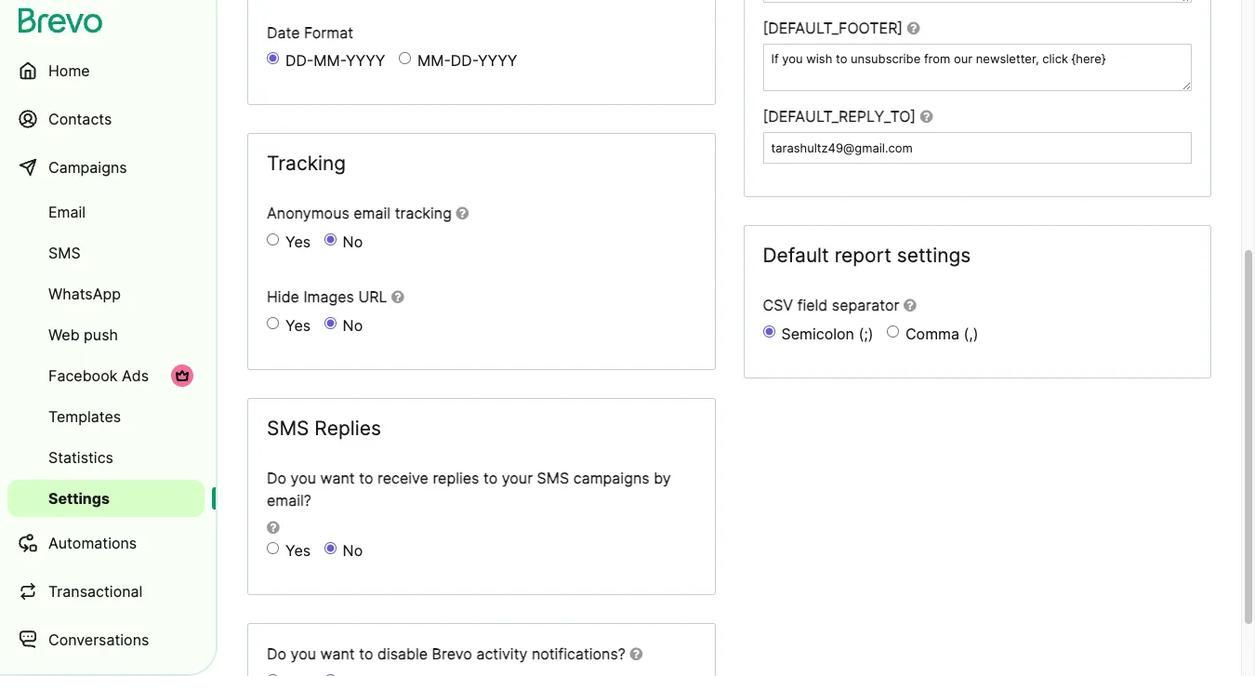 Task type: vqa. For each thing, say whether or not it's contained in the screenshot.
SMS link
yes



Task type: describe. For each thing, give the bounding box(es) containing it.
conversations link
[[7, 618, 205, 662]]

hide images url
[[267, 288, 388, 306]]

settings
[[48, 489, 110, 508]]

notifications?
[[532, 645, 626, 664]]

you for do you want to receive replies to your sms campaigns by email?
[[291, 469, 316, 487]]

automations
[[48, 534, 137, 553]]

yes for tracking
[[286, 233, 311, 251]]

question circle image for do you want to disable brevo activity notifications?
[[630, 647, 643, 662]]

campaigns
[[574, 469, 650, 487]]

tracking
[[395, 204, 452, 223]]

email
[[48, 203, 86, 221]]

yyyy for mm-
[[346, 52, 386, 70]]

brevo
[[432, 645, 472, 664]]

sms inside the do you want to receive replies to your sms campaigns by email?
[[537, 469, 570, 487]]

web
[[48, 326, 80, 344]]

do for do you want to disable brevo activity notifications?
[[267, 645, 287, 664]]

settings
[[897, 244, 971, 267]]

contacts link
[[7, 97, 205, 141]]

2 mm- from the left
[[418, 52, 451, 70]]

url
[[359, 288, 388, 306]]

sms for sms replies
[[267, 417, 309, 440]]

campaigns link
[[7, 145, 205, 190]]

1 mm- from the left
[[314, 52, 346, 70]]

sms replies
[[267, 417, 381, 440]]

2 yes from the top
[[286, 316, 311, 335]]

facebook
[[48, 367, 118, 385]]

date format
[[267, 23, 354, 42]]

question circle image for tracking
[[456, 206, 469, 221]]

to for receive
[[359, 469, 373, 487]]

no for tracking
[[343, 233, 363, 251]]

contacts
[[48, 110, 112, 128]]

2 dd- from the left
[[451, 52, 478, 70]]

email
[[354, 204, 391, 223]]

templates link
[[7, 398, 205, 435]]

comma (,)
[[906, 325, 979, 343]]

facebook ads link
[[7, 357, 205, 394]]

web push
[[48, 326, 118, 344]]

you for do you want to disable brevo activity notifications?
[[291, 645, 316, 664]]

do for do you want to receive replies to your sms campaigns by email?
[[267, 469, 287, 487]]

facebook ads
[[48, 367, 149, 385]]

default report settings
[[763, 244, 971, 267]]

to left your at the bottom left of page
[[484, 469, 498, 487]]

replies
[[315, 417, 381, 440]]

receive
[[378, 469, 429, 487]]

date
[[267, 23, 300, 42]]

sms link
[[7, 234, 205, 272]]

question circle image for do you want to receive replies to your sms campaigns by email?
[[267, 520, 280, 535]]

by
[[654, 469, 671, 487]]

statistics link
[[7, 439, 205, 476]]

conversations
[[48, 631, 149, 649]]

images
[[304, 288, 354, 306]]

field
[[798, 296, 828, 315]]

replies
[[433, 469, 480, 487]]

sms for sms
[[48, 244, 81, 262]]

(,)
[[964, 325, 979, 343]]

want for receive
[[320, 469, 355, 487]]

comma
[[906, 325, 960, 343]]

left___rvooi image
[[175, 368, 190, 383]]

push
[[84, 326, 118, 344]]



Task type: locate. For each thing, give the bounding box(es) containing it.
None text field
[[763, 0, 1193, 3], [763, 44, 1193, 91], [763, 0, 1193, 3], [763, 44, 1193, 91]]

to left "receive"
[[359, 469, 373, 487]]

2 do from the top
[[267, 645, 287, 664]]

to for disable
[[359, 645, 373, 664]]

2 vertical spatial sms
[[537, 469, 570, 487]]

format
[[304, 23, 354, 42]]

to
[[359, 469, 373, 487], [484, 469, 498, 487], [359, 645, 373, 664]]

question circle image right [default_footer]
[[908, 21, 920, 36]]

1 vertical spatial yes
[[286, 316, 311, 335]]

2 vertical spatial yes
[[286, 542, 311, 560]]

web push link
[[7, 316, 205, 354]]

settings link
[[7, 480, 205, 517]]

1 vertical spatial do
[[267, 645, 287, 664]]

3 yes from the top
[[286, 542, 311, 560]]

anonymous email tracking
[[267, 204, 452, 223]]

0 vertical spatial you
[[291, 469, 316, 487]]

yyyy
[[346, 52, 386, 70], [478, 52, 518, 70]]

1 horizontal spatial dd-
[[451, 52, 478, 70]]

1 vertical spatial sms
[[267, 417, 309, 440]]

do
[[267, 469, 287, 487], [267, 645, 287, 664]]

you
[[291, 469, 316, 487], [291, 645, 316, 664]]

None radio
[[267, 52, 279, 65], [267, 234, 279, 246], [324, 234, 336, 246], [267, 317, 279, 329], [763, 326, 775, 338], [267, 52, 279, 65], [267, 234, 279, 246], [324, 234, 336, 246], [267, 317, 279, 329], [763, 326, 775, 338]]

automations link
[[7, 521, 205, 566]]

do inside the do you want to receive replies to your sms campaigns by email?
[[267, 469, 287, 487]]

[default_footer]
[[763, 19, 903, 37]]

yyyy for dd-
[[478, 52, 518, 70]]

transactional
[[48, 582, 143, 601]]

2 vertical spatial question circle image
[[904, 298, 917, 313]]

dd-mm-yyyy
[[286, 52, 386, 70]]

question circle image for [default_footer]
[[908, 21, 920, 36]]

1 vertical spatial you
[[291, 645, 316, 664]]

want down "replies"
[[320, 469, 355, 487]]

separator
[[832, 296, 900, 315]]

2 yyyy from the left
[[478, 52, 518, 70]]

report
[[835, 244, 892, 267]]

mm-
[[314, 52, 346, 70], [418, 52, 451, 70]]

1 vertical spatial want
[[320, 645, 355, 664]]

want for disable
[[320, 645, 355, 664]]

dd-
[[286, 52, 314, 70], [451, 52, 478, 70]]

[default_reply_to]
[[763, 107, 917, 126]]

mm-dd-yyyy
[[418, 52, 518, 70]]

yes for sms replies
[[286, 542, 311, 560]]

question circle image for hide images url
[[392, 289, 404, 304]]

0 vertical spatial want
[[320, 469, 355, 487]]

home link
[[7, 48, 205, 93]]

sms
[[48, 244, 81, 262], [267, 417, 309, 440], [537, 469, 570, 487]]

want left disable
[[320, 645, 355, 664]]

email link
[[7, 194, 205, 231]]

0 vertical spatial yes
[[286, 233, 311, 251]]

0 horizontal spatial sms
[[48, 244, 81, 262]]

no for sms replies
[[343, 542, 363, 560]]

question circle image up comma
[[904, 298, 917, 313]]

0 vertical spatial do
[[267, 469, 287, 487]]

statistics
[[48, 448, 113, 467]]

0 horizontal spatial yyyy
[[346, 52, 386, 70]]

2 horizontal spatial sms
[[537, 469, 570, 487]]

1 do from the top
[[267, 469, 287, 487]]

None radio
[[399, 52, 411, 65], [324, 317, 336, 329], [888, 326, 900, 338], [267, 543, 279, 555], [324, 543, 336, 555], [399, 52, 411, 65], [324, 317, 336, 329], [888, 326, 900, 338], [267, 543, 279, 555], [324, 543, 336, 555]]

1 horizontal spatial question circle image
[[904, 298, 917, 313]]

2 no from the top
[[343, 316, 363, 335]]

do you want to receive replies to your sms campaigns by email?
[[267, 469, 671, 510]]

question circle image right url
[[392, 289, 404, 304]]

(;)
[[859, 325, 874, 343]]

question circle image
[[908, 21, 920, 36], [392, 289, 404, 304], [267, 520, 280, 535], [630, 647, 643, 662]]

0 horizontal spatial question circle image
[[456, 206, 469, 221]]

0 vertical spatial question circle image
[[921, 109, 933, 124]]

question circle image right "notifications?"
[[630, 647, 643, 662]]

0 vertical spatial no
[[343, 233, 363, 251]]

sms right your at the bottom left of page
[[537, 469, 570, 487]]

0 vertical spatial sms
[[48, 244, 81, 262]]

1 no from the top
[[343, 233, 363, 251]]

hide
[[267, 288, 299, 306]]

want
[[320, 469, 355, 487], [320, 645, 355, 664]]

sms left "replies"
[[267, 417, 309, 440]]

1 yyyy from the left
[[346, 52, 386, 70]]

1 dd- from the left
[[286, 52, 314, 70]]

disable
[[378, 645, 428, 664]]

default
[[763, 244, 830, 267]]

whatsapp link
[[7, 275, 205, 313]]

do you want to disable brevo activity notifications?
[[267, 645, 626, 664]]

2 you from the top
[[291, 645, 316, 664]]

activity
[[477, 645, 528, 664]]

anonymous
[[267, 204, 350, 223]]

question circle image right tracking
[[456, 206, 469, 221]]

tracking
[[267, 152, 346, 175]]

yes down hide
[[286, 316, 311, 335]]

question circle image
[[921, 109, 933, 124], [456, 206, 469, 221], [904, 298, 917, 313]]

question circle image for default report settings
[[904, 298, 917, 313]]

1 yes from the top
[[286, 233, 311, 251]]

1 want from the top
[[320, 469, 355, 487]]

0 horizontal spatial dd-
[[286, 52, 314, 70]]

semicolon (;)
[[782, 325, 874, 343]]

want inside the do you want to receive replies to your sms campaigns by email?
[[320, 469, 355, 487]]

1 vertical spatial no
[[343, 316, 363, 335]]

1 horizontal spatial mm-
[[418, 52, 451, 70]]

ads
[[122, 367, 149, 385]]

1 you from the top
[[291, 469, 316, 487]]

1 horizontal spatial sms
[[267, 417, 309, 440]]

0 horizontal spatial mm-
[[314, 52, 346, 70]]

3 no from the top
[[343, 542, 363, 560]]

question circle image right [default_reply_to]
[[921, 109, 933, 124]]

email?
[[267, 491, 312, 510]]

yes down email?
[[286, 542, 311, 560]]

1 vertical spatial question circle image
[[456, 206, 469, 221]]

home
[[48, 61, 90, 80]]

to left disable
[[359, 645, 373, 664]]

whatsapp
[[48, 285, 121, 303]]

campaigns
[[48, 158, 127, 177]]

templates
[[48, 407, 121, 426]]

you inside the do you want to receive replies to your sms campaigns by email?
[[291, 469, 316, 487]]

csv field separator
[[763, 296, 900, 315]]

csv
[[763, 296, 794, 315]]

1 horizontal spatial yyyy
[[478, 52, 518, 70]]

None text field
[[763, 132, 1193, 164]]

sms down email
[[48, 244, 81, 262]]

transactional link
[[7, 569, 205, 614]]

yes down anonymous
[[286, 233, 311, 251]]

2 vertical spatial no
[[343, 542, 363, 560]]

2 want from the top
[[320, 645, 355, 664]]

semicolon
[[782, 325, 855, 343]]

your
[[502, 469, 533, 487]]

2 horizontal spatial question circle image
[[921, 109, 933, 124]]

yes
[[286, 233, 311, 251], [286, 316, 311, 335], [286, 542, 311, 560]]

question circle image down email?
[[267, 520, 280, 535]]

no
[[343, 233, 363, 251], [343, 316, 363, 335], [343, 542, 363, 560]]



